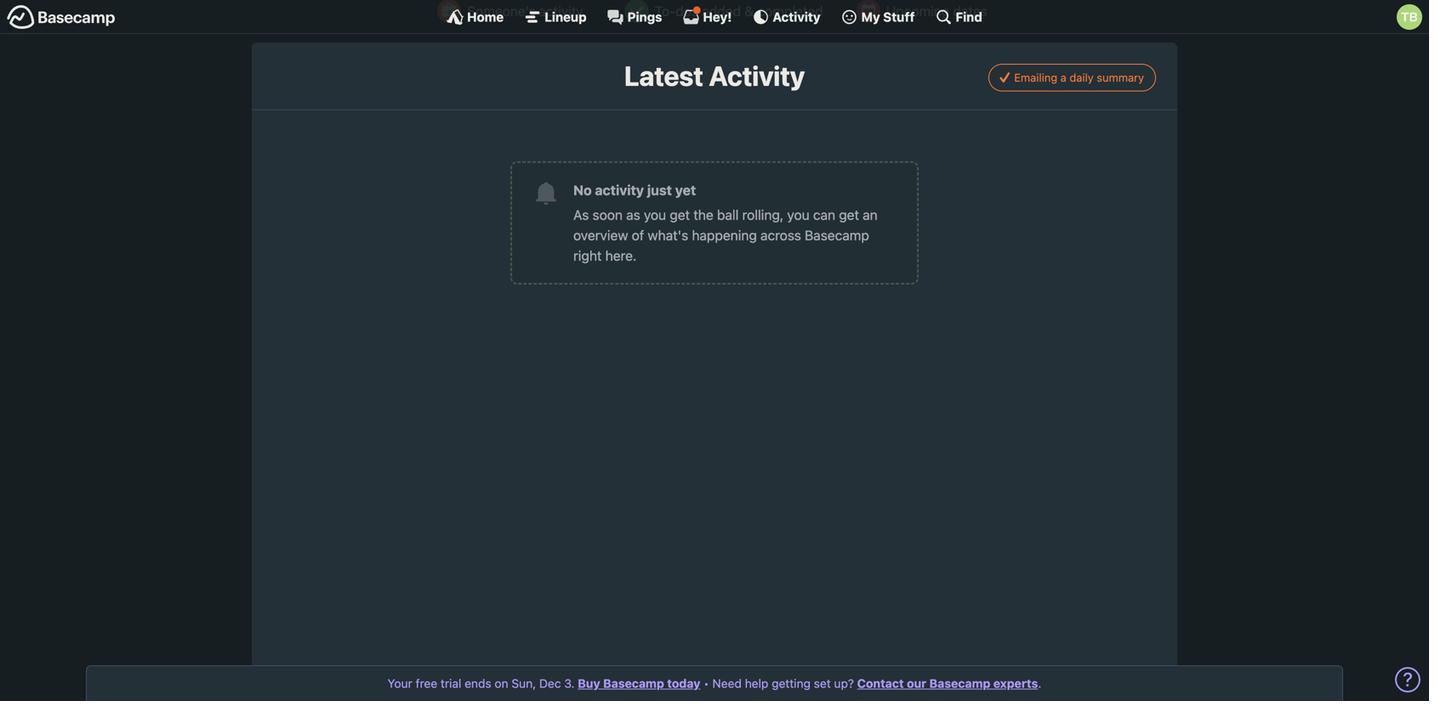 Task type: vqa. For each thing, say whether or not it's contained in the screenshot.
Latest
yes



Task type: locate. For each thing, give the bounding box(es) containing it.
activity link
[[752, 9, 821, 26]]

basecamp inside no activity just yet as soon as you get the ball rolling, you can get an overview of what's happening across basecamp right here.
[[805, 227, 869, 243]]

get
[[670, 207, 690, 223], [839, 207, 859, 223]]

need
[[713, 676, 742, 690]]

buy
[[578, 676, 600, 690]]

as
[[573, 207, 589, 223]]

1 horizontal spatial basecamp
[[805, 227, 869, 243]]

activity
[[539, 3, 583, 19], [595, 182, 644, 198]]

basecamp right buy
[[603, 676, 664, 690]]

someone's activity link
[[429, 0, 604, 30]]

of
[[632, 227, 644, 243]]

activity inside no activity just yet as soon as you get the ball rolling, you can get an overview of what's happening across basecamp right here.
[[595, 182, 644, 198]]

0 horizontal spatial activity
[[539, 3, 583, 19]]

0 horizontal spatial get
[[670, 207, 690, 223]]

just
[[647, 182, 672, 198]]

to-
[[655, 3, 676, 19]]

home link
[[447, 9, 504, 26]]

no
[[573, 182, 592, 198]]

2 horizontal spatial basecamp
[[930, 676, 991, 690]]

2 get from the left
[[839, 207, 859, 223]]

get up what's
[[670, 207, 690, 223]]

0 horizontal spatial basecamp
[[603, 676, 664, 690]]

added
[[702, 3, 741, 19]]

to-dos added & completed
[[655, 3, 823, 19]]

happening
[[692, 227, 757, 243]]

tim burton image
[[1397, 4, 1423, 30]]

can
[[813, 207, 836, 223]]

ends
[[465, 676, 491, 690]]

todo image
[[625, 0, 649, 23]]

hey! button
[[683, 6, 732, 26]]

an
[[863, 207, 878, 223]]

activity up soon
[[595, 182, 644, 198]]

0 vertical spatial activity
[[539, 3, 583, 19]]

daily
[[1070, 71, 1094, 84]]

activity down &
[[709, 60, 805, 92]]

activity inside main element
[[773, 9, 821, 24]]

1 vertical spatial activity
[[595, 182, 644, 198]]

pings button
[[607, 9, 662, 26]]

1 horizontal spatial get
[[839, 207, 859, 223]]

dates
[[953, 3, 988, 19]]

•
[[704, 676, 709, 690]]

you right as on the left top
[[644, 207, 666, 223]]

someone's activity
[[467, 3, 583, 19]]

buy basecamp today link
[[578, 676, 701, 690]]

.
[[1038, 676, 1042, 690]]

as
[[626, 207, 640, 223]]

your free trial ends on sun, dec  3. buy basecamp today • need help getting set up? contact our basecamp experts .
[[388, 676, 1042, 690]]

a
[[1061, 71, 1067, 84]]

basecamp
[[805, 227, 869, 243], [603, 676, 664, 690], [930, 676, 991, 690]]

upcoming dates link
[[848, 0, 1000, 30]]

our
[[907, 676, 927, 690]]

1 get from the left
[[670, 207, 690, 223]]

basecamp down can
[[805, 227, 869, 243]]

trial
[[441, 676, 461, 690]]

stuff
[[883, 9, 915, 24]]

emailing
[[1014, 71, 1058, 84]]

on
[[495, 676, 508, 690]]

latest activity
[[624, 60, 805, 92]]

switch accounts image
[[7, 4, 116, 31]]

upcoming
[[886, 3, 950, 19]]

1 horizontal spatial you
[[787, 207, 810, 223]]

activity
[[773, 9, 821, 24], [709, 60, 805, 92]]

get left an
[[839, 207, 859, 223]]

find button
[[935, 9, 983, 26]]

to-dos added & completed link
[[617, 0, 836, 30]]

help
[[745, 676, 769, 690]]

find
[[956, 9, 983, 24]]

activity right someone's
[[539, 3, 583, 19]]

you left can
[[787, 207, 810, 223]]

dos
[[676, 3, 698, 19]]

experts
[[994, 676, 1038, 690]]

up?
[[834, 676, 854, 690]]

rolling,
[[742, 207, 784, 223]]

1 horizontal spatial activity
[[595, 182, 644, 198]]

you
[[644, 207, 666, 223], [787, 207, 810, 223]]

here.
[[605, 247, 637, 264]]

home
[[467, 9, 504, 24]]

no activity just yet as soon as you get the ball rolling, you can get an overview of what's happening across basecamp right here.
[[573, 182, 878, 264]]

basecamp right our
[[930, 676, 991, 690]]

today
[[667, 676, 701, 690]]

0 horizontal spatial you
[[644, 207, 666, 223]]

2 you from the left
[[787, 207, 810, 223]]

right
[[573, 247, 602, 264]]

my stuff button
[[841, 9, 915, 26]]

0 vertical spatial activity
[[773, 9, 821, 24]]

activity right &
[[773, 9, 821, 24]]

dec
[[539, 676, 561, 690]]



Task type: describe. For each thing, give the bounding box(es) containing it.
getting
[[772, 676, 811, 690]]

ball
[[717, 207, 739, 223]]

set
[[814, 676, 831, 690]]

contact our basecamp experts link
[[857, 676, 1038, 690]]

schedule image
[[857, 0, 880, 23]]

soon
[[593, 207, 623, 223]]

1 you from the left
[[644, 207, 666, 223]]

your
[[388, 676, 412, 690]]

1 vertical spatial activity
[[709, 60, 805, 92]]

free
[[416, 676, 437, 690]]

across
[[761, 227, 801, 243]]

lineup link
[[524, 9, 587, 26]]

&
[[745, 3, 754, 19]]

yet
[[675, 182, 696, 198]]

main element
[[0, 0, 1429, 34]]

sun,
[[512, 676, 536, 690]]

upcoming dates
[[886, 3, 988, 19]]

lineup
[[545, 9, 587, 24]]

my stuff
[[861, 9, 915, 24]]

3.
[[564, 676, 575, 690]]

summary
[[1097, 71, 1144, 84]]

hey!
[[703, 9, 732, 24]]

the
[[694, 207, 714, 223]]

overview
[[573, 227, 628, 243]]

activity for someone's
[[539, 3, 583, 19]]

latest
[[624, 60, 703, 92]]

someone's
[[467, 3, 535, 19]]

my
[[861, 9, 880, 24]]

what's
[[648, 227, 688, 243]]

completed
[[758, 3, 823, 19]]

emailing a daily summary
[[1014, 71, 1144, 84]]

person report image
[[438, 0, 461, 23]]

emailing a daily summary button
[[989, 64, 1156, 91]]

activity for no
[[595, 182, 644, 198]]

pings
[[628, 9, 662, 24]]

contact
[[857, 676, 904, 690]]



